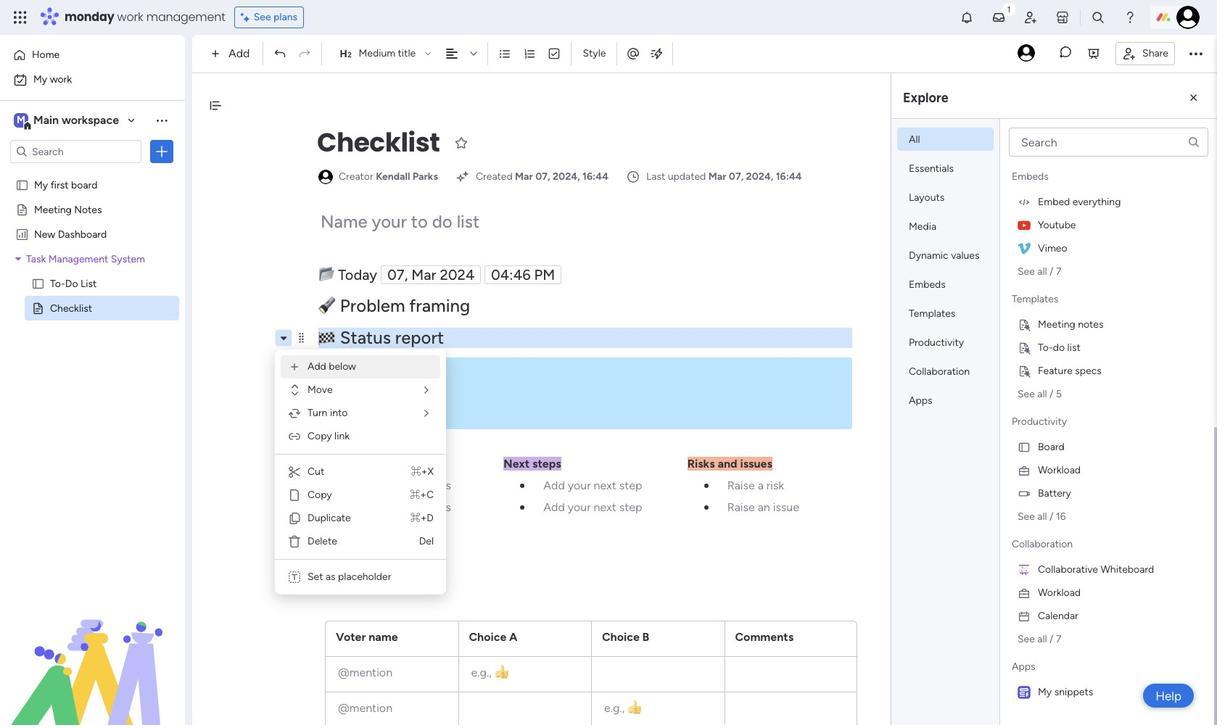 Task type: describe. For each thing, give the bounding box(es) containing it.
⌘+c
[[410, 489, 434, 501]]

calendar list item
[[1006, 604, 1209, 628]]

0 horizontal spatial mar
[[412, 266, 437, 284]]

voter
[[336, 631, 366, 644]]

to- for do
[[1038, 341, 1053, 354]]

last
[[647, 171, 666, 183]]

🏁 status report
[[319, 327, 444, 348]]

dashboard
[[58, 228, 107, 240]]

choice b
[[602, 631, 650, 644]]

/ for calendar
[[1050, 633, 1054, 645]]

all
[[909, 134, 921, 146]]

all for vimeo
[[1038, 265, 1048, 278]]

dynamic values image
[[650, 46, 664, 61]]

a
[[509, 631, 518, 644]]

dynamic values list item
[[898, 244, 994, 267]]

07, for 16:44
[[536, 171, 550, 183]]

workload list item for battery
[[1006, 459, 1209, 482]]

👍
[[319, 566, 336, 587]]

move image
[[419, 383, 434, 398]]

share button
[[1116, 42, 1175, 65]]

voter name
[[336, 631, 398, 644]]

list
[[1068, 341, 1081, 354]]

list box containing my first board
[[0, 169, 185, 516]]

productivity list item
[[898, 331, 994, 354]]

my snippets
[[1038, 686, 1094, 698]]

layouts list item
[[898, 186, 994, 209]]

workspace options image
[[155, 113, 169, 128]]

menu item containing cut
[[281, 461, 440, 484]]

public dashboard image
[[15, 227, 29, 241]]

my first board
[[34, 178, 98, 191]]

public board image for to-do list
[[31, 276, 45, 290]]

kendall parks image
[[1177, 6, 1200, 29]]

📂
[[319, 266, 335, 284]]

new dashboard
[[34, 228, 107, 240]]

board
[[1038, 441, 1065, 453]]

duplicate
[[308, 512, 351, 525]]

set
[[308, 571, 323, 583]]

problem
[[340, 295, 405, 316]]

meeting notes
[[1038, 318, 1104, 331]]

16
[[1056, 510, 1066, 523]]

list
[[81, 277, 97, 290]]

see plans
[[254, 11, 298, 23]]

templates list item
[[898, 302, 994, 325]]

board list item
[[1006, 435, 1209, 459]]

copy link image
[[287, 430, 302, 444]]

my for my first board
[[34, 178, 48, 191]]

👍 voting table
[[319, 566, 436, 587]]

move menu item
[[281, 379, 440, 402]]

layouts
[[909, 192, 945, 204]]

status
[[340, 327, 391, 348]]

04:46
[[491, 266, 531, 284]]

workload for board
[[1038, 464, 1081, 476]]

2 16:44 from the left
[[776, 171, 802, 183]]

pm
[[535, 266, 555, 284]]

caret down image
[[15, 254, 21, 264]]

work for my
[[50, 73, 72, 86]]

see for collaboration
[[1018, 633, 1035, 645]]

today
[[338, 266, 377, 284]]

choice for choice b
[[602, 631, 640, 644]]

see inside button
[[254, 11, 271, 23]]

task management system
[[26, 253, 145, 265]]

update feed image
[[992, 10, 1006, 25]]

bulleted list image
[[499, 47, 512, 60]]

add below image
[[287, 360, 302, 374]]

dynamic values
[[909, 250, 980, 262]]

medium title
[[359, 47, 416, 59]]

comments
[[735, 631, 794, 644]]

b
[[643, 631, 650, 644]]

board
[[71, 178, 98, 191]]

2 horizontal spatial mar
[[709, 171, 727, 183]]

accomplishments
[[320, 457, 416, 471]]

checklist inside field
[[317, 124, 440, 161]]

see for embeds
[[1018, 265, 1035, 278]]

to- for do
[[50, 277, 65, 290]]

1 vertical spatial collaboration
[[1012, 538, 1073, 551]]

templates inside templates list item
[[909, 308, 956, 320]]

add below menu item
[[281, 356, 440, 379]]

specs
[[1076, 365, 1102, 377]]

v2 ellipsis image
[[1190, 44, 1203, 63]]

voting
[[340, 566, 393, 587]]

youtube list item
[[1006, 213, 1209, 237]]

monday marketplace image
[[1056, 10, 1070, 25]]

delete image
[[287, 535, 302, 549]]

meeting notes
[[34, 203, 102, 216]]

embed everything list item
[[1006, 190, 1209, 213]]

board activity image
[[1018, 44, 1035, 61]]

Search search field
[[1009, 128, 1209, 157]]

menu item containing delete
[[281, 530, 440, 554]]

🔦
[[319, 295, 336, 316]]

04:46 pm
[[491, 266, 555, 284]]

public board image for my first board
[[15, 178, 29, 192]]

🔦 problem framing
[[319, 295, 470, 316]]

my snippets list item
[[1006, 681, 1209, 704]]

framing
[[409, 295, 470, 316]]

see for templates
[[1018, 388, 1035, 400]]

menu item containing duplicate
[[281, 507, 440, 530]]

do
[[65, 277, 78, 290]]

vimeo
[[1038, 242, 1068, 254]]

del
[[419, 535, 434, 548]]

next steps
[[504, 457, 561, 471]]

turn into
[[308, 407, 348, 419]]

all for battery
[[1038, 510, 1048, 523]]

1 vertical spatial checklist
[[50, 302, 92, 314]]

task
[[26, 253, 46, 265]]

/ for feature specs
[[1050, 388, 1054, 400]]

steps
[[533, 457, 561, 471]]

kendall
[[376, 171, 410, 183]]

1 horizontal spatial productivity
[[1012, 416, 1067, 428]]

add below
[[308, 361, 356, 373]]

choice for choice a
[[469, 631, 507, 644]]

notes
[[74, 203, 102, 216]]

management
[[48, 253, 108, 265]]

add items menu menu
[[281, 356, 440, 589]]

table
[[397, 566, 436, 587]]

essentials
[[909, 163, 954, 175]]

workspace image
[[14, 112, 28, 128]]

youtube
[[1038, 219, 1076, 231]]

notifications image
[[960, 10, 974, 25]]

see for productivity
[[1018, 510, 1035, 523]]

last updated mar 07, 2024, 16:44
[[647, 171, 802, 183]]

public board image for meeting notes
[[15, 202, 29, 216]]

copy link
[[308, 430, 350, 443]]

turn into menu item
[[281, 402, 440, 425]]

workload for collaborative whiteboard
[[1038, 587, 1081, 599]]

notes
[[1078, 318, 1104, 331]]

set as placeholder menu item
[[281, 566, 440, 589]]

and
[[718, 457, 738, 471]]

main
[[33, 113, 59, 127]]

search everything image
[[1091, 10, 1106, 25]]

name
[[369, 631, 398, 644]]

risks and issues
[[688, 457, 773, 471]]

updated
[[668, 171, 706, 183]]

set as placeholder
[[308, 571, 391, 583]]

home link
[[9, 44, 176, 67]]

numbered list image
[[524, 47, 537, 60]]

add for add
[[229, 46, 250, 60]]

system
[[111, 253, 145, 265]]

creator
[[339, 171, 373, 183]]

invite members image
[[1024, 10, 1038, 25]]

as
[[326, 571, 336, 583]]

main workspace
[[33, 113, 119, 127]]

my for my snippets
[[1038, 686, 1052, 698]]

options image
[[155, 144, 169, 159]]

my for my work
[[33, 73, 47, 86]]

see all / 7 for vimeo
[[1018, 265, 1062, 278]]

apps inside the apps list item
[[909, 395, 933, 407]]



Task type: vqa. For each thing, say whether or not it's contained in the screenshot.


Task type: locate. For each thing, give the bounding box(es) containing it.
creator kendall parks
[[339, 171, 438, 183]]

copy inside menu item
[[308, 489, 332, 501]]

Search in workspace field
[[30, 143, 121, 160]]

checklist image
[[548, 47, 561, 60]]

templates up meeting notes
[[1012, 293, 1059, 305]]

copy inside menu item
[[308, 430, 332, 443]]

embed
[[1038, 196, 1070, 208]]

apps list item
[[898, 389, 994, 412]]

copy down 'cut'
[[308, 489, 332, 501]]

all for calendar
[[1038, 633, 1048, 645]]

battery list item
[[1006, 482, 1209, 505]]

set as placeholder image
[[287, 570, 302, 585]]

7 down "calendar"
[[1056, 633, 1062, 645]]

monday
[[65, 9, 114, 25]]

add left undo ⌘+z icon
[[229, 46, 250, 60]]

copy for copy
[[308, 489, 332, 501]]

5
[[1056, 388, 1062, 400]]

0 vertical spatial templates
[[1012, 293, 1059, 305]]

1 2024, from the left
[[553, 171, 580, 183]]

0 horizontal spatial public board image
[[15, 202, 29, 216]]

my inside my snippets list item
[[1038, 686, 1052, 698]]

meeting notes list item
[[1006, 313, 1209, 336]]

move
[[308, 384, 333, 396]]

list box
[[0, 169, 185, 516]]

1 vertical spatial workload
[[1038, 587, 1081, 599]]

1 choice from the left
[[469, 631, 507, 644]]

all left 16
[[1038, 510, 1048, 523]]

home option
[[9, 44, 176, 67]]

0 horizontal spatial 16:44
[[583, 171, 609, 183]]

mar right created
[[515, 171, 533, 183]]

1 horizontal spatial 2024,
[[746, 171, 774, 183]]

choice left a
[[469, 631, 507, 644]]

all
[[1038, 265, 1048, 278], [1038, 388, 1048, 400], [1038, 510, 1048, 523], [1038, 633, 1048, 645]]

my left the first on the left top of page
[[34, 178, 48, 191]]

workspace selection element
[[14, 112, 121, 131]]

1 horizontal spatial embeds
[[1012, 171, 1049, 183]]

0 vertical spatial work
[[117, 9, 143, 25]]

0 vertical spatial public board image
[[15, 202, 29, 216]]

0 horizontal spatial 07,
[[388, 266, 408, 284]]

dynamic
[[909, 250, 949, 262]]

essentials list item
[[898, 157, 994, 180]]

2 menu item from the top
[[281, 484, 440, 507]]

mar right updated
[[709, 171, 727, 183]]

cut
[[308, 466, 324, 478]]

workload up "calendar"
[[1038, 587, 1081, 599]]

meeting for meeting notes
[[1038, 318, 1076, 331]]

work right monday
[[117, 9, 143, 25]]

menu item up voting
[[281, 530, 440, 554]]

select product image
[[13, 10, 28, 25]]

turn into image
[[419, 406, 434, 421]]

2 / from the top
[[1050, 388, 1054, 400]]

2 workload from the top
[[1038, 587, 1081, 599]]

0 vertical spatial collaboration
[[909, 366, 970, 378]]

option
[[0, 172, 185, 175]]

workload list item up the battery
[[1006, 459, 1209, 482]]

add button
[[205, 42, 259, 65]]

cut image
[[287, 465, 302, 480]]

monday work management
[[65, 9, 225, 25]]

4 menu item from the top
[[281, 530, 440, 554]]

collaboration up the apps list item
[[909, 366, 970, 378]]

feature specs list item
[[1006, 359, 1209, 382]]

3 menu item from the top
[[281, 507, 440, 530]]

2 7 from the top
[[1056, 633, 1062, 645]]

productivity inside the productivity list item
[[909, 337, 964, 349]]

1 vertical spatial public board image
[[31, 276, 45, 290]]

07, up 🔦 problem framing
[[388, 266, 408, 284]]

all for feature specs
[[1038, 388, 1048, 400]]

add inside popup button
[[229, 46, 250, 60]]

link
[[335, 430, 350, 443]]

🏁
[[319, 327, 336, 348]]

0 vertical spatial embeds
[[1012, 171, 1049, 183]]

plans
[[274, 11, 298, 23]]

media list item
[[898, 215, 994, 238]]

add for add below
[[308, 361, 326, 373]]

1 copy from the top
[[308, 430, 332, 443]]

menu item up delete
[[281, 507, 440, 530]]

1 see all / 7 from the top
[[1018, 265, 1062, 278]]

battery
[[1038, 487, 1072, 500]]

medium
[[359, 47, 396, 59]]

1 horizontal spatial mar
[[515, 171, 533, 183]]

explore
[[903, 90, 949, 106]]

embeds up embed
[[1012, 171, 1049, 183]]

Checklist field
[[313, 124, 444, 162]]

feature specs
[[1038, 365, 1102, 377]]

3 / from the top
[[1050, 510, 1054, 523]]

embed everything
[[1038, 196, 1121, 208]]

below
[[329, 361, 356, 373]]

0 vertical spatial workload list item
[[1006, 459, 1209, 482]]

checklist down do
[[50, 302, 92, 314]]

0 vertical spatial productivity
[[909, 337, 964, 349]]

1 vertical spatial meeting
[[1038, 318, 1076, 331]]

undo ⌘+z image
[[274, 47, 287, 60]]

4 / from the top
[[1050, 633, 1054, 645]]

all left the 5
[[1038, 388, 1048, 400]]

07, right created
[[536, 171, 550, 183]]

1 horizontal spatial apps
[[1012, 661, 1036, 673]]

to-
[[50, 277, 65, 290], [1038, 341, 1053, 354]]

see plans button
[[234, 7, 304, 28]]

workload list item for calendar
[[1006, 581, 1209, 604]]

add inside 'menu item'
[[308, 361, 326, 373]]

mar
[[515, 171, 533, 183], [709, 171, 727, 183], [412, 266, 437, 284]]

1 horizontal spatial 16:44
[[776, 171, 802, 183]]

copy left 'link'
[[308, 430, 332, 443]]

public board image down task
[[31, 301, 45, 315]]

copy link menu item
[[281, 425, 440, 448]]

turn into image
[[287, 406, 302, 421]]

my inside my work option
[[33, 73, 47, 86]]

0 vertical spatial to-
[[50, 277, 65, 290]]

meeting down the first on the left top of page
[[34, 203, 72, 216]]

choice
[[469, 631, 507, 644], [602, 631, 640, 644]]

0 horizontal spatial 2024,
[[553, 171, 580, 183]]

1 vertical spatial 7
[[1056, 633, 1062, 645]]

1 vertical spatial work
[[50, 73, 72, 86]]

0 vertical spatial see all / 7
[[1018, 265, 1062, 278]]

see
[[254, 11, 271, 23], [1018, 265, 1035, 278], [1018, 388, 1035, 400], [1018, 510, 1035, 523], [1018, 633, 1035, 645]]

1 vertical spatial public board image
[[31, 301, 45, 315]]

see all / 7 down "calendar"
[[1018, 633, 1062, 645]]

2 see all / 7 from the top
[[1018, 633, 1062, 645]]

2 workload list item from the top
[[1006, 581, 1209, 604]]

all list item
[[898, 128, 994, 151]]

0 horizontal spatial embeds
[[909, 279, 946, 291]]

add to favorites image
[[454, 135, 469, 150]]

1 / from the top
[[1050, 265, 1054, 278]]

0 vertical spatial 7
[[1056, 265, 1062, 278]]

4 all from the top
[[1038, 633, 1048, 645]]

calendar
[[1038, 610, 1079, 622]]

1 vertical spatial templates
[[909, 308, 956, 320]]

1 7 from the top
[[1056, 265, 1062, 278]]

1 horizontal spatial to-
[[1038, 341, 1053, 354]]

duplicate image
[[287, 512, 302, 526]]

⌘+d
[[410, 512, 434, 525]]

see all / 16
[[1018, 510, 1066, 523]]

1 horizontal spatial public board image
[[31, 301, 45, 315]]

risks
[[688, 457, 715, 471]]

0 horizontal spatial add
[[229, 46, 250, 60]]

to- up the feature
[[1038, 341, 1053, 354]]

values
[[951, 250, 980, 262]]

collaboration inside list item
[[909, 366, 970, 378]]

3 all from the top
[[1038, 510, 1048, 523]]

07, right updated
[[729, 171, 744, 183]]

0 vertical spatial public board image
[[15, 178, 29, 192]]

report
[[395, 327, 444, 348]]

2024,
[[553, 171, 580, 183], [746, 171, 774, 183]]

lottie animation image
[[0, 579, 185, 726]]

public board image down task
[[31, 276, 45, 290]]

to-do list
[[50, 277, 97, 290]]

to- left list
[[50, 277, 65, 290]]

1 workload list item from the top
[[1006, 459, 1209, 482]]

collaborative whiteboard list item
[[1006, 558, 1209, 581]]

1 horizontal spatial collaboration
[[1012, 538, 1073, 551]]

0 horizontal spatial choice
[[469, 631, 507, 644]]

1 vertical spatial productivity
[[1012, 416, 1067, 428]]

do
[[1053, 341, 1065, 354]]

meeting up "do"
[[1038, 318, 1076, 331]]

see all / 7 for calendar
[[1018, 633, 1062, 645]]

/
[[1050, 265, 1054, 278], [1050, 388, 1054, 400], [1050, 510, 1054, 523], [1050, 633, 1054, 645]]

1 vertical spatial embeds
[[909, 279, 946, 291]]

work
[[117, 9, 143, 25], [50, 73, 72, 86]]

work down home
[[50, 73, 72, 86]]

2 horizontal spatial 07,
[[729, 171, 744, 183]]

1 horizontal spatial work
[[117, 9, 143, 25]]

2 copy from the top
[[308, 489, 332, 501]]

0 vertical spatial workload
[[1038, 464, 1081, 476]]

0 horizontal spatial public board image
[[15, 178, 29, 192]]

share
[[1143, 47, 1169, 59]]

1 all from the top
[[1038, 265, 1048, 278]]

collaboration list item
[[898, 360, 994, 383]]

templates up the productivity list item
[[909, 308, 956, 320]]

1 vertical spatial to-
[[1038, 341, 1053, 354]]

menu item down accomplishments
[[281, 484, 440, 507]]

public board image left the first on the left top of page
[[15, 178, 29, 192]]

mention image
[[627, 46, 641, 61]]

None search field
[[1009, 128, 1209, 157]]

lottie animation element
[[0, 579, 185, 726]]

1 vertical spatial see all / 7
[[1018, 633, 1062, 645]]

menu item down copy link menu item
[[281, 461, 440, 484]]

embeds list item
[[898, 273, 994, 296]]

1 vertical spatial workload list item
[[1006, 581, 1209, 604]]

see all / 5
[[1018, 388, 1062, 400]]

0 horizontal spatial apps
[[909, 395, 933, 407]]

/ for vimeo
[[1050, 265, 1054, 278]]

title
[[398, 47, 416, 59]]

1 vertical spatial copy
[[308, 489, 332, 501]]

embeds down dynamic
[[909, 279, 946, 291]]

7 for calendar
[[1056, 633, 1062, 645]]

all down "calendar"
[[1038, 633, 1048, 645]]

to-do list list item
[[1006, 336, 1209, 359]]

parks
[[413, 171, 438, 183]]

help image
[[1123, 10, 1138, 25]]

/ left 16
[[1050, 510, 1054, 523]]

/ left the 5
[[1050, 388, 1054, 400]]

collaboration down see all / 16
[[1012, 538, 1073, 551]]

1 vertical spatial my
[[34, 178, 48, 191]]

1 horizontal spatial templates
[[1012, 293, 1059, 305]]

0 horizontal spatial meeting
[[34, 203, 72, 216]]

0 horizontal spatial productivity
[[909, 337, 964, 349]]

public board image
[[15, 178, 29, 192], [31, 276, 45, 290]]

public board image
[[15, 202, 29, 216], [31, 301, 45, 315]]

7 down vimeo
[[1056, 265, 1062, 278]]

menu item containing copy
[[281, 484, 440, 507]]

2 vertical spatial my
[[1038, 686, 1052, 698]]

1 horizontal spatial public board image
[[31, 276, 45, 290]]

menu image
[[296, 332, 307, 344]]

7 for vimeo
[[1056, 265, 1062, 278]]

1 horizontal spatial choice
[[602, 631, 640, 644]]

menu item
[[281, 461, 440, 484], [281, 484, 440, 507], [281, 507, 440, 530], [281, 530, 440, 554]]

1 vertical spatial add
[[308, 361, 326, 373]]

workspace
[[62, 113, 119, 127]]

see all / 7 down vimeo
[[1018, 265, 1062, 278]]

2024
[[440, 266, 475, 284]]

meeting for meeting notes
[[34, 203, 72, 216]]

public board image for checklist
[[31, 301, 45, 315]]

to- inside to-do list list item
[[1038, 341, 1053, 354]]

templates
[[1012, 293, 1059, 305], [909, 308, 956, 320]]

collaborative whiteboard
[[1038, 563, 1155, 576]]

choice left b
[[602, 631, 640, 644]]

1 horizontal spatial meeting
[[1038, 318, 1076, 331]]

work for monday
[[117, 9, 143, 25]]

to-do list
[[1038, 341, 1081, 354]]

embeds inside embeds "list item"
[[909, 279, 946, 291]]

0 horizontal spatial work
[[50, 73, 72, 86]]

management
[[146, 9, 225, 25]]

1 vertical spatial apps
[[1012, 661, 1036, 673]]

1 horizontal spatial add
[[308, 361, 326, 373]]

public board image up public dashboard icon
[[15, 202, 29, 216]]

productivity up collaboration list item
[[909, 337, 964, 349]]

0 horizontal spatial checklist
[[50, 302, 92, 314]]

my work option
[[9, 68, 176, 91]]

new
[[34, 228, 55, 240]]

/ down "calendar"
[[1050, 633, 1054, 645]]

workload list item down 'collaborative whiteboard'
[[1006, 581, 1209, 604]]

1 workload from the top
[[1038, 464, 1081, 476]]

style button
[[576, 41, 613, 66]]

work inside option
[[50, 73, 72, 86]]

📂 today 07, mar 2024
[[319, 266, 475, 284]]

0 vertical spatial my
[[33, 73, 47, 86]]

move image
[[287, 383, 302, 398]]

apps
[[909, 395, 933, 407], [1012, 661, 1036, 673]]

/ down vimeo
[[1050, 265, 1054, 278]]

0 vertical spatial checklist
[[317, 124, 440, 161]]

m
[[17, 114, 25, 126]]

help
[[1156, 689, 1182, 703]]

1 horizontal spatial checklist
[[317, 124, 440, 161]]

copy image
[[287, 488, 302, 503]]

copy for copy link
[[308, 430, 332, 443]]

productivity
[[909, 337, 964, 349], [1012, 416, 1067, 428]]

placeholder
[[338, 571, 391, 583]]

⌘+x
[[411, 466, 434, 478]]

1 16:44 from the left
[[583, 171, 609, 183]]

collaborative
[[1038, 563, 1099, 576]]

07, for 2024
[[388, 266, 408, 284]]

productivity up 'board'
[[1012, 416, 1067, 428]]

all down vimeo
[[1038, 265, 1048, 278]]

media
[[909, 221, 937, 233]]

workload list item
[[1006, 459, 1209, 482], [1006, 581, 1209, 604]]

0 horizontal spatial templates
[[909, 308, 956, 320]]

2 all from the top
[[1038, 388, 1048, 400]]

2 2024, from the left
[[746, 171, 774, 183]]

0 vertical spatial apps
[[909, 395, 933, 407]]

turn
[[308, 407, 328, 419]]

2 choice from the left
[[602, 631, 640, 644]]

1 image
[[1003, 1, 1016, 17], [520, 484, 525, 488], [704, 484, 709, 488], [520, 506, 525, 510], [704, 506, 709, 510]]

my left snippets
[[1038, 686, 1052, 698]]

button padding image
[[1187, 91, 1202, 105]]

0 horizontal spatial collaboration
[[909, 366, 970, 378]]

mar left 2024 at the top
[[412, 266, 437, 284]]

0 vertical spatial add
[[229, 46, 250, 60]]

my work
[[33, 73, 72, 86]]

1 horizontal spatial 07,
[[536, 171, 550, 183]]

vimeo list item
[[1006, 237, 1209, 260]]

0 vertical spatial meeting
[[34, 203, 72, 216]]

1 menu item from the top
[[281, 461, 440, 484]]

workload up the battery
[[1038, 464, 1081, 476]]

snippets
[[1055, 686, 1094, 698]]

meeting inside list item
[[1038, 318, 1076, 331]]

/ for battery
[[1050, 510, 1054, 523]]

everything
[[1073, 196, 1121, 208]]

my down home
[[33, 73, 47, 86]]

issues
[[740, 457, 773, 471]]

checklist up creator kendall parks
[[317, 124, 440, 161]]

0 vertical spatial copy
[[308, 430, 332, 443]]

embeds
[[1012, 171, 1049, 183], [909, 279, 946, 291]]

0 horizontal spatial to-
[[50, 277, 65, 290]]

add right 'add below' image
[[308, 361, 326, 373]]

next
[[504, 457, 530, 471]]

search image
[[1188, 136, 1201, 149]]



